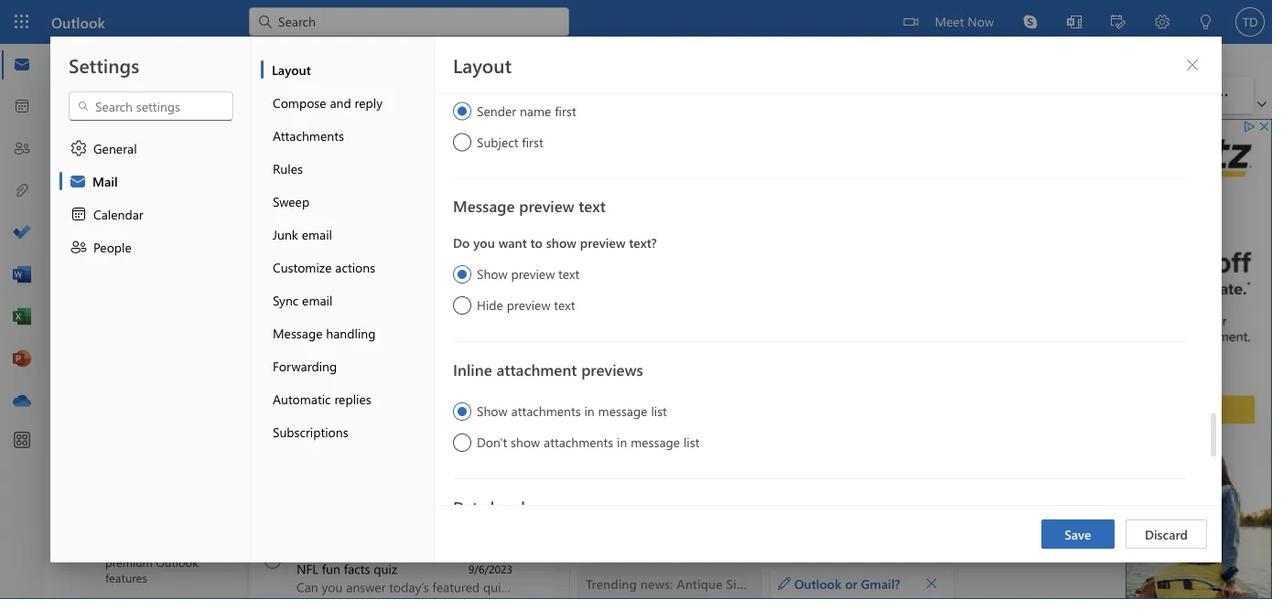Task type: describe. For each thing, give the bounding box(es) containing it.
0 vertical spatial  button
[[1178, 50, 1207, 80]]

premium outlook features button
[[67, 513, 248, 599]]

folders
[[111, 166, 159, 186]]

9/14/2023
[[463, 265, 513, 280]]

don't show attachments in message list
[[477, 434, 700, 451]]

 button
[[482, 81, 519, 110]]

trending for trending news: antique singer sewing machine values & what… and more
[[297, 264, 346, 281]]

temu for temu clearance only today - insanely low prices
[[297, 190, 328, 207]]

microsoft for trending
[[297, 246, 350, 263]]

tags group
[[1122, 77, 1195, 113]]

 general
[[70, 139, 137, 157]]

message for message preview text
[[453, 195, 515, 216]]

replies
[[334, 390, 371, 407]]

only
[[392, 190, 419, 207]]

disqualify
[[523, 486, 579, 503]]

rules
[[273, 160, 303, 177]]

our
[[364, 412, 384, 429]]

terms
[[387, 412, 420, 429]]

 button
[[146, 81, 182, 110]]

 button
[[1122, 81, 1159, 110]]

show attachments in message list
[[477, 403, 667, 420]]

name
[[520, 102, 551, 119]]


[[155, 86, 173, 104]]

1 horizontal spatial in
[[617, 434, 627, 451]]


[[77, 100, 90, 113]]

 outlook or gmail?
[[778, 575, 900, 592]]

Message body, press Alt+F10 to exit text field
[[588, 279, 1092, 534]]

actions
[[335, 259, 375, 275]]

to inside excited to hear back from you! sincerely, test
[[638, 333, 650, 351]]

1 vertical spatial quiz
[[374, 561, 397, 577]]

9/8/2023
[[467, 414, 513, 428]]

basic text group
[[190, 77, 918, 113]]

premium outlook features
[[105, 554, 198, 586]]

draw
[[512, 49, 541, 66]]

low
[[520, 190, 543, 207]]

handling
[[326, 324, 376, 341]]

hide preview text
[[477, 297, 575, 313]]

microsoft for legendary
[[297, 320, 350, 337]]

message handling
[[273, 324, 376, 341]]

text inside button
[[461, 49, 483, 66]]

word image
[[13, 266, 31, 285]]

subscriptions button
[[261, 416, 434, 448]]

trump
[[583, 486, 620, 503]]

1 horizontal spatial first
[[555, 102, 576, 119]]

mail
[[92, 173, 118, 189]]

gmail?
[[861, 575, 900, 592]]

subject first
[[477, 133, 543, 150]]

compose
[[273, 94, 326, 111]]


[[1168, 86, 1186, 104]]

 for inbox
[[266, 135, 281, 149]]

to inside microsoft updates to our terms of use 9/8/2023
[[348, 412, 360, 429]]

filter
[[516, 134, 544, 151]]

inline
[[453, 359, 492, 380]]

calendar
[[93, 205, 143, 222]]

compose and reply button
[[261, 86, 434, 119]]

legendary monsters quiz
[[297, 338, 439, 355]]

Search settings search field
[[90, 97, 214, 115]]

 button inside reading pane main content
[[919, 571, 944, 596]]

inbox heading
[[297, 122, 366, 162]]

draw button
[[498, 44, 555, 72]]

onedrive image
[[13, 393, 31, 411]]

values
[[568, 264, 604, 281]]


[[109, 205, 127, 223]]

and inside button
[[330, 94, 351, 111]]

0 horizontal spatial list
[[651, 403, 667, 420]]

automatic replies
[[273, 390, 371, 407]]

 tree item
[[67, 196, 214, 232]]

decrease indent image
[[728, 86, 764, 104]]

select a conversation checkbox for microsoft bing
[[253, 312, 297, 351]]

sync email button
[[261, 284, 434, 317]]

1 vertical spatial show
[[511, 434, 540, 451]]

date
[[453, 496, 486, 517]]

customize
[[273, 259, 332, 275]]

previews
[[581, 359, 643, 380]]

text for hide preview text
[[554, 297, 575, 313]]

 button
[[372, 81, 409, 110]]

updates
[[297, 412, 345, 429]]

temu image
[[258, 175, 287, 204]]

text?
[[629, 234, 657, 251]]

1 vertical spatial message
[[631, 434, 680, 451]]

left-rail-appbar navigation
[[4, 44, 40, 423]]

message list list box
[[249, 163, 722, 599]]

do you want to show preview text? option group
[[453, 229, 1187, 318]]

 for  button related to 'basic text' group
[[295, 90, 306, 101]]

supreme
[[432, 486, 483, 503]]

junk email button
[[261, 218, 434, 251]]

settings heading
[[69, 52, 139, 78]]

2 horizontal spatial  button
[[351, 82, 365, 108]]

sewing
[[472, 264, 512, 281]]

 button
[[337, 127, 366, 156]]

 button
[[446, 81, 482, 110]]

features
[[105, 570, 147, 586]]

help
[[223, 49, 249, 66]]

attachment
[[496, 359, 577, 380]]

tab list containing home
[[91, 44, 629, 72]]

facts
[[344, 561, 370, 577]]

from
[[718, 333, 748, 351]]

attachments button
[[261, 119, 434, 152]]

more apps image
[[13, 432, 31, 450]]

layout heading
[[453, 52, 512, 78]]

save button
[[1041, 520, 1115, 549]]

message for message handling
[[273, 324, 323, 341]]

fun
[[322, 561, 340, 577]]

do
[[453, 234, 470, 251]]

back
[[685, 333, 715, 351]]

date headers
[[453, 496, 546, 517]]

today
[[422, 190, 457, 207]]

files image
[[13, 182, 31, 200]]

sync
[[273, 291, 299, 308]]

news: for should
[[351, 486, 384, 503]]

bing for news:
[[354, 246, 379, 263]]

test
[[588, 371, 615, 389]]

junk
[[273, 226, 298, 243]]

singer
[[432, 264, 468, 281]]

inbox inside inbox 
[[297, 131, 334, 151]]

should
[[387, 486, 428, 503]]

outlook for features
[[156, 554, 198, 570]]


[[70, 205, 88, 223]]

1 vertical spatial and
[[664, 264, 685, 281]]

people image
[[13, 140, 31, 158]]

1 tree from the top
[[67, 115, 214, 159]]

&
[[607, 264, 617, 281]]

tree containing 
[[67, 196, 214, 599]]

-
[[460, 190, 465, 207]]

t
[[269, 181, 276, 198]]

 button
[[54, 45, 91, 76]]

outlook banner
[[0, 0, 1272, 44]]

 inside select all messages checkbox
[[264, 135, 281, 151]]

calendar image
[[13, 98, 31, 116]]

preview for message preview text
[[519, 195, 574, 216]]

discard button
[[1126, 520, 1207, 549]]

news: for antique
[[349, 264, 381, 281]]

select a conversation checkbox for microsoft
[[253, 386, 297, 426]]

 button for folders 'tree item'
[[76, 159, 107, 193]]

excel image
[[13, 308, 31, 327]]

customize actions button
[[261, 251, 434, 284]]


[[778, 577, 791, 590]]

microsoft updates to our terms of use 9/8/2023
[[297, 394, 513, 429]]

 for nfl fun facts quiz
[[264, 553, 281, 569]]

compose and reply
[[273, 94, 383, 111]]



Task type: vqa. For each thing, say whether or not it's contained in the screenshot.
compose and reply
yes



Task type: locate. For each thing, give the bounding box(es) containing it.
0 vertical spatial outlook
[[51, 12, 105, 32]]

court
[[487, 486, 520, 503]]

9/13/2023
[[463, 340, 513, 354]]

show up the don't
[[477, 403, 508, 420]]

1 vertical spatial in
[[617, 434, 627, 451]]

automatic replies button
[[261, 383, 434, 416]]

show for attachment
[[477, 403, 508, 420]]

1 vertical spatial show
[[477, 403, 508, 420]]

more right from…
[[691, 486, 722, 503]]

hear
[[653, 333, 682, 351]]

dialog containing settings
[[0, 0, 1272, 599]]

 button down  general
[[76, 159, 107, 193]]

 for the rightmost  button
[[352, 90, 363, 101]]

clipboard group
[[56, 77, 182, 113]]

bullets image
[[654, 86, 691, 104]]

0 vertical spatial microsoft
[[297, 246, 350, 263]]

more right what… at the top
[[689, 264, 718, 281]]

0 horizontal spatial 
[[925, 577, 938, 590]]

first
[[555, 102, 576, 119], [522, 133, 543, 150]]

0 horizontal spatial inbox
[[135, 206, 167, 223]]

2 vertical spatial to
[[348, 412, 360, 429]]

1 vertical spatial news:
[[351, 486, 384, 503]]

news: up sync email button
[[349, 264, 381, 281]]

 button up  "button"
[[1178, 50, 1207, 80]]

0 vertical spatial message
[[277, 49, 328, 66]]


[[418, 86, 437, 104]]

temu
[[297, 172, 328, 189], [297, 190, 328, 207]]

0 vertical spatial microsoft bing
[[297, 246, 379, 263]]

antique
[[384, 264, 429, 281]]


[[70, 238, 88, 256]]

1 horizontal spatial to
[[530, 234, 543, 251]]

1  from the top
[[264, 135, 281, 151]]

0 vertical spatial 
[[266, 135, 281, 149]]


[[70, 139, 88, 157]]

preview up & on the top left of the page
[[580, 234, 626, 251]]

general
[[93, 140, 137, 156]]

attachments down inline attachment previews
[[511, 403, 581, 420]]

 for  button within folders 'tree item'
[[85, 169, 100, 183]]

1 select a conversation checkbox from the top
[[253, 312, 297, 351]]

0 vertical spatial 
[[1185, 58, 1200, 72]]


[[264, 135, 281, 151], [264, 256, 281, 273], [264, 330, 281, 347], [264, 405, 281, 421], [264, 553, 281, 569]]

quiz right monsters
[[415, 338, 439, 355]]

you!
[[751, 333, 778, 351]]


[[491, 86, 510, 104]]

 up rules
[[266, 135, 281, 149]]

now
[[968, 12, 994, 29]]

text down values
[[554, 297, 575, 313]]

2 horizontal spatial 
[[352, 90, 363, 101]]

 inside select all messages checkbox
[[266, 135, 281, 149]]

 inside folders 'tree item'
[[85, 169, 100, 183]]

application
[[0, 0, 1272, 599]]

message preview text
[[453, 195, 606, 216]]

0 vertical spatial show
[[477, 265, 508, 282]]

1 horizontal spatial inbox
[[297, 131, 334, 151]]

premium
[[105, 554, 153, 570]]

inbox right the  on the top left of page
[[135, 206, 167, 223]]

inbox inside  inbox
[[135, 206, 167, 223]]

email right junk
[[302, 226, 332, 243]]

4  from the top
[[264, 405, 281, 421]]

preview for hide preview text
[[507, 297, 550, 313]]

0 horizontal spatial layout
[[272, 61, 311, 78]]

preview for show preview text
[[511, 265, 555, 282]]

text for message preview text
[[579, 195, 606, 216]]

1 vertical spatial bing
[[354, 320, 379, 337]]

show inside "option group"
[[546, 234, 577, 251]]

0 horizontal spatial show
[[511, 434, 540, 451]]

settings
[[69, 52, 139, 78]]

1 trending from the top
[[297, 264, 346, 281]]

trending
[[297, 264, 346, 281], [297, 486, 348, 503]]

temu up junk email
[[297, 190, 328, 207]]

2 select a conversation checkbox from the top
[[253, 534, 297, 574]]

dialog
[[0, 0, 1272, 599]]

1 vertical spatial to
[[638, 333, 650, 351]]

text down do you want to show preview text?
[[558, 265, 580, 282]]

help button
[[209, 44, 263, 72]]

format
[[418, 49, 458, 66]]

text up do you want to show preview text?
[[579, 195, 606, 216]]

 inside reading pane main content
[[925, 577, 938, 590]]

0 vertical spatial more
[[689, 264, 718, 281]]

1 vertical spatial attachments
[[544, 434, 613, 451]]

0 vertical spatial select a conversation checkbox
[[253, 238, 297, 277]]

0 vertical spatial trending
[[297, 264, 346, 281]]

0 vertical spatial message
[[598, 403, 648, 420]]

first right name
[[555, 102, 576, 119]]

outlook up 
[[51, 12, 105, 32]]

settings tab list
[[50, 37, 252, 563]]

outlook inside banner
[[51, 12, 105, 32]]

tree
[[67, 115, 214, 159], [67, 196, 214, 599]]

0 horizontal spatial outlook
[[51, 12, 105, 32]]

forwarding button
[[261, 350, 434, 383]]

0 vertical spatial list
[[651, 403, 667, 420]]

message down the test
[[598, 403, 648, 420]]

and right from…
[[666, 486, 688, 503]]

outlook left or
[[794, 575, 842, 592]]

 button
[[409, 81, 446, 110]]

 down junk
[[264, 256, 281, 273]]

1 vertical spatial email
[[302, 291, 333, 308]]

1 vertical spatial tree
[[67, 196, 214, 599]]

tab list
[[91, 44, 629, 72]]

clearance
[[332, 190, 388, 207]]

1 vertical spatial first
[[522, 133, 543, 150]]

layout button
[[261, 53, 434, 86]]

sweep button
[[261, 185, 434, 218]]

email inside button
[[302, 226, 332, 243]]

junk email
[[273, 226, 332, 243]]

2 microsoft from the top
[[297, 320, 350, 337]]

preview down show preview text at left
[[507, 297, 550, 313]]

from…
[[624, 486, 662, 503]]

text right format
[[461, 49, 483, 66]]

nfl
[[297, 561, 318, 577]]

1 show from the top
[[477, 265, 508, 282]]

layout inside 'tab panel'
[[453, 52, 512, 78]]

email
[[302, 226, 332, 243], [302, 291, 333, 308]]

Add a subject text field
[[577, 227, 952, 256]]

1  from the top
[[266, 135, 281, 149]]

bing
[[354, 246, 379, 263], [354, 320, 379, 337]]

to right want
[[530, 234, 543, 251]]

text for show preview text
[[558, 265, 580, 282]]

0 vertical spatial bing
[[354, 246, 379, 263]]

and left reply
[[330, 94, 351, 111]]

0 horizontal spatial first
[[522, 133, 543, 150]]

microsoft up updates
[[297, 394, 352, 411]]

0 vertical spatial inbox
[[297, 131, 334, 151]]

0 horizontal spatial  button
[[919, 571, 944, 596]]

 down layout button
[[352, 90, 363, 101]]

show inside "option group"
[[477, 265, 508, 282]]

1 horizontal spatial  button
[[1178, 50, 1207, 80]]

to inside do you want to show preview text? "option group"
[[530, 234, 543, 251]]

discard
[[1145, 526, 1188, 543]]

1 bing from the top
[[354, 246, 379, 263]]

Select a conversation checkbox
[[253, 238, 297, 277], [253, 534, 297, 574]]

message inside layout 'tab panel'
[[453, 195, 515, 216]]

1 microsoft bing from the top
[[297, 246, 379, 263]]

1 vertical spatial trending
[[297, 486, 348, 503]]

 filter
[[491, 134, 544, 153]]

customize actions
[[273, 259, 375, 275]]

hide
[[477, 297, 503, 313]]

microsoft bing for trending
[[297, 246, 379, 263]]

1 horizontal spatial layout
[[453, 52, 512, 78]]

insanely
[[469, 190, 516, 207]]

layout up compose
[[272, 61, 311, 78]]

quiz right facts
[[374, 561, 397, 577]]

1 vertical spatial list
[[684, 434, 700, 451]]

2 trending from the top
[[297, 486, 348, 503]]

trending news: should supreme court disqualify trump from… and more
[[297, 486, 722, 503]]

email for junk email
[[302, 226, 332, 243]]

0 vertical spatial show
[[546, 234, 577, 251]]

 up  "button"
[[1185, 58, 1200, 72]]

folders tree item
[[67, 159, 214, 196]]

0 vertical spatial and
[[330, 94, 351, 111]]

microsoft up the "legendary"
[[297, 320, 350, 337]]

 button left 
[[351, 82, 365, 108]]


[[455, 86, 473, 104]]

document
[[0, 0, 1272, 599]]

 inside select a conversation option
[[266, 256, 281, 271]]

 for microsoft bing
[[266, 256, 281, 271]]

home
[[105, 49, 139, 66]]

1 vertical spatial select a conversation checkbox
[[253, 386, 297, 426]]

select a conversation checkbox for trending news: antique singer sewing machine values & what… and more
[[253, 238, 297, 277]]

3 microsoft from the top
[[297, 394, 352, 411]]


[[382, 86, 400, 104]]

want
[[498, 234, 527, 251]]

message list section
[[249, 117, 722, 599]]

9/7/2023
[[467, 488, 513, 502]]

2  from the top
[[266, 256, 281, 271]]

message handling button
[[261, 317, 434, 350]]

 button inside folders 'tree item'
[[76, 159, 107, 193]]

layout tab panel
[[435, 16, 1222, 599]]

0 vertical spatial select a conversation checkbox
[[253, 312, 297, 351]]

2 horizontal spatial to
[[638, 333, 650, 351]]

layout inside button
[[272, 61, 311, 78]]

outlook for or
[[794, 575, 842, 592]]

2 microsoft bing from the top
[[297, 320, 379, 337]]

attachments down show attachments in message list
[[544, 434, 613, 451]]

0 vertical spatial to
[[530, 234, 543, 251]]

1 microsoft from the top
[[297, 246, 350, 263]]

 for legendary monsters quiz
[[264, 330, 281, 347]]

to
[[530, 234, 543, 251], [638, 333, 650, 351], [348, 412, 360, 429]]

inbox left  button
[[297, 131, 334, 151]]

attachments
[[511, 403, 581, 420], [544, 434, 613, 451]]

microsoft
[[297, 246, 350, 263], [297, 320, 350, 337], [297, 394, 352, 411]]

to left hear
[[638, 333, 650, 351]]

numbering image
[[691, 86, 728, 104]]

or
[[845, 575, 857, 592]]

show up hide
[[477, 265, 508, 282]]

of
[[424, 412, 436, 429]]

ad
[[473, 174, 484, 186]]

microsoft down junk email
[[297, 246, 350, 263]]

people
[[93, 238, 132, 255]]

nfl fun facts quiz
[[297, 561, 397, 577]]

trending for trending news: should supreme court disqualify trump from… and more
[[297, 486, 348, 503]]

show for you
[[477, 265, 508, 282]]

message down ad
[[453, 195, 515, 216]]

0 horizontal spatial  button
[[76, 159, 107, 193]]

message inside tab list
[[277, 49, 328, 66]]

email right sync
[[302, 291, 333, 308]]

2 bing from the top
[[354, 320, 379, 337]]

microsoft inside microsoft updates to our terms of use 9/8/2023
[[297, 394, 352, 411]]

select a conversation checkbox down sync
[[253, 312, 297, 351]]

preview up hide preview text
[[511, 265, 555, 282]]

0 horizontal spatial 
[[85, 169, 100, 183]]

1 select a conversation checkbox from the top
[[253, 238, 297, 277]]

format text button
[[404, 44, 496, 72]]

1 vertical spatial temu
[[297, 190, 328, 207]]

0 vertical spatial quiz
[[415, 338, 439, 355]]

inbox 
[[297, 131, 361, 151]]

 button
[[609, 81, 645, 110]]

show up machine
[[546, 234, 577, 251]]

2 show from the top
[[477, 403, 508, 420]]

0 vertical spatial tree
[[67, 115, 214, 159]]

 down sync
[[264, 330, 281, 347]]

outlook inside reading pane main content
[[794, 575, 842, 592]]

preview
[[519, 195, 574, 216], [580, 234, 626, 251], [511, 265, 555, 282], [507, 297, 550, 313]]


[[1131, 86, 1149, 104]]

increase indent image
[[764, 86, 801, 104]]

message up from…
[[631, 434, 680, 451]]

 right gmail?
[[925, 577, 938, 590]]

2 vertical spatial outlook
[[794, 575, 842, 592]]

1 vertical spatial microsoft bing
[[297, 320, 379, 337]]

preview up do you want to show preview text?
[[519, 195, 574, 216]]

message for message
[[277, 49, 328, 66]]

1 vertical spatial outlook
[[156, 554, 198, 570]]

 left nfl in the left bottom of the page
[[264, 553, 281, 569]]

select a conversation checkbox up sync
[[253, 238, 297, 277]]

 button right gmail?
[[919, 571, 944, 596]]

1 horizontal spatial list
[[684, 434, 700, 451]]

in up don't show attachments in message list
[[584, 403, 595, 420]]

monsters
[[359, 338, 412, 355]]

email for sync email
[[302, 291, 333, 308]]

1 vertical spatial message
[[453, 195, 515, 216]]

 for updates to our terms of use
[[264, 405, 281, 421]]

2 tree from the top
[[67, 196, 214, 599]]

mail image
[[13, 56, 31, 74]]

news: left should
[[351, 486, 384, 503]]

1 vertical spatial select a conversation checkbox
[[253, 534, 297, 574]]

 down message button
[[295, 90, 306, 101]]

select a conversation checkbox for nfl fun facts quiz
[[253, 534, 297, 574]]

message up compose
[[277, 49, 328, 66]]

prices
[[547, 190, 581, 207]]

5  from the top
[[264, 553, 281, 569]]

 down  general
[[85, 169, 100, 183]]

to do image
[[13, 224, 31, 243]]

2  from the top
[[264, 256, 281, 273]]

select a conversation checkbox down forwarding
[[253, 386, 297, 426]]

3  from the top
[[264, 330, 281, 347]]

news:
[[349, 264, 381, 281], [351, 486, 384, 503]]

1 vertical spatial  button
[[919, 571, 944, 596]]

0 vertical spatial in
[[584, 403, 595, 420]]

sweep
[[273, 193, 310, 210]]

trending up 'sync email'
[[297, 264, 346, 281]]

2 vertical spatial microsoft
[[297, 394, 352, 411]]

trending news: antique singer sewing machine values & what… and more
[[297, 264, 718, 281]]

application containing settings
[[0, 0, 1272, 599]]

0 vertical spatial news:
[[349, 264, 381, 281]]

2 vertical spatial and
[[666, 486, 688, 503]]

 button for 'basic text' group
[[293, 82, 308, 108]]

format text
[[418, 49, 483, 66]]

quiz
[[415, 338, 439, 355], [374, 561, 397, 577]]

show right the don't
[[511, 434, 540, 451]]

 inside layout 'tab panel'
[[1185, 58, 1200, 72]]

2 select a conversation checkbox from the top
[[253, 386, 297, 426]]

 button down message button
[[293, 82, 308, 108]]

0 horizontal spatial quiz
[[374, 561, 397, 577]]

powerpoint image
[[13, 351, 31, 369]]

machine
[[516, 264, 564, 281]]

1 vertical spatial 
[[925, 577, 938, 590]]

1 vertical spatial microsoft
[[297, 320, 350, 337]]

layout up  button
[[453, 52, 512, 78]]

sender
[[477, 102, 516, 119]]

outlook inside premium outlook features
[[156, 554, 198, 570]]

trending down subscriptions at the bottom left of page
[[297, 486, 348, 503]]

message down 'sync email'
[[273, 324, 323, 341]]

1 horizontal spatial 
[[295, 90, 306, 101]]

inbox
[[297, 131, 334, 151], [135, 206, 167, 223]]

1 vertical spatial inbox
[[135, 206, 167, 223]]

2 vertical spatial message
[[273, 324, 323, 341]]

temu for temu
[[297, 172, 328, 189]]

and right what… at the top
[[664, 264, 685, 281]]

0 horizontal spatial to
[[348, 412, 360, 429]]

 button
[[1178, 50, 1207, 80], [919, 571, 944, 596]]

0 vertical spatial attachments
[[511, 403, 581, 420]]

to left our
[[348, 412, 360, 429]]

select a conversation checkbox left fun
[[253, 534, 297, 574]]

meet
[[935, 12, 964, 29]]

0 horizontal spatial in
[[584, 403, 595, 420]]

 up subscriptions at the bottom left of page
[[264, 405, 281, 421]]

1 horizontal spatial quiz
[[415, 338, 439, 355]]

email inside button
[[302, 291, 333, 308]]

1 horizontal spatial  button
[[293, 82, 308, 108]]

1 horizontal spatial show
[[546, 234, 577, 251]]

0 vertical spatial email
[[302, 226, 332, 243]]

include group
[[979, 77, 1114, 113]]

0 vertical spatial first
[[555, 102, 576, 119]]

temu up sweep
[[297, 172, 328, 189]]

automatic
[[273, 390, 331, 407]]

1 horizontal spatial outlook
[[156, 554, 198, 570]]

outlook right premium
[[156, 554, 198, 570]]

in up trump at bottom
[[617, 434, 627, 451]]

1 horizontal spatial 
[[1185, 58, 1200, 72]]

Select a conversation checkbox
[[253, 312, 297, 351], [253, 386, 297, 426]]

reading pane main content
[[570, 114, 1121, 599]]

sync email
[[273, 291, 333, 308]]

1 temu from the top
[[297, 172, 328, 189]]

2 horizontal spatial outlook
[[794, 575, 842, 592]]

0 vertical spatial temu
[[297, 172, 328, 189]]

1 vertical spatial more
[[691, 486, 722, 503]]

show
[[546, 234, 577, 251], [511, 434, 540, 451]]

 down junk
[[266, 256, 281, 271]]

first down name
[[522, 133, 543, 150]]

Select all messages checkbox
[[260, 130, 286, 156]]

document containing settings
[[0, 0, 1272, 599]]

microsoft bing for legendary
[[297, 320, 379, 337]]

2 temu from the top
[[297, 190, 328, 207]]

subscriptions
[[273, 423, 348, 440]]

 up rules
[[264, 135, 281, 151]]

1 vertical spatial 
[[266, 256, 281, 271]]

bing for monsters
[[354, 320, 379, 337]]



